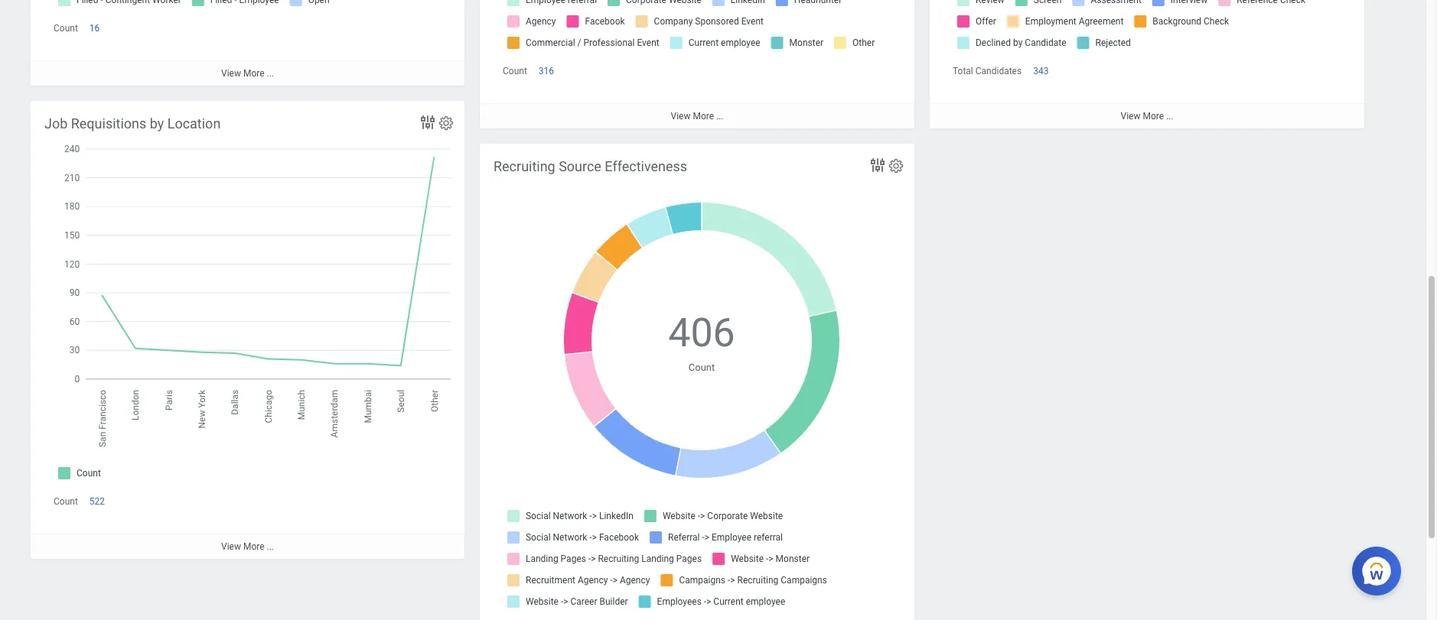 Task type: locate. For each thing, give the bounding box(es) containing it.
count inside performance by hiring source element
[[503, 66, 527, 77]]

view more ... inside headcount & open positions element
[[221, 68, 274, 79]]

view inside candidate pipeline summary element
[[1121, 111, 1141, 122]]

343
[[1033, 66, 1049, 77]]

job requisitions by location
[[44, 116, 221, 132]]

count down 406 button
[[689, 362, 715, 373]]

count for 522
[[54, 497, 78, 507]]

...
[[267, 68, 274, 79], [716, 111, 724, 122], [1166, 111, 1174, 122], [267, 542, 274, 553]]

343 button
[[1033, 65, 1051, 77]]

more inside job requisitions by location element
[[243, 542, 264, 553]]

job
[[44, 116, 68, 132]]

view more ... for 16
[[221, 68, 274, 79]]

view for 16
[[221, 68, 241, 79]]

count inside job requisitions by location element
[[54, 497, 78, 507]]

view more ... inside performance by hiring source element
[[671, 111, 724, 122]]

... inside job requisitions by location element
[[267, 542, 274, 553]]

... inside performance by hiring source element
[[716, 111, 724, 122]]

... inside candidate pipeline summary element
[[1166, 111, 1174, 122]]

view more ... link
[[31, 61, 465, 86], [480, 104, 914, 129], [930, 104, 1364, 129], [31, 534, 465, 560]]

view more ... link for 343
[[930, 104, 1364, 129]]

522 button
[[89, 496, 107, 508]]

more
[[243, 68, 264, 79], [693, 111, 714, 122], [1143, 111, 1164, 122], [243, 542, 264, 553]]

view inside performance by hiring source element
[[671, 111, 691, 122]]

count
[[54, 23, 78, 34], [503, 66, 527, 77], [689, 362, 715, 373], [54, 497, 78, 507]]

more inside headcount & open positions element
[[243, 68, 264, 79]]

by
[[150, 116, 164, 132]]

view more ...
[[221, 68, 274, 79], [671, 111, 724, 122], [1121, 111, 1174, 122], [221, 542, 274, 553]]

count left 316
[[503, 66, 527, 77]]

... inside headcount & open positions element
[[267, 68, 274, 79]]

count left 16 in the left of the page
[[54, 23, 78, 34]]

configure and view chart data image
[[869, 156, 887, 174]]

count left 522
[[54, 497, 78, 507]]

recruiting source effectiveness
[[494, 158, 687, 174]]

view inside job requisitions by location element
[[221, 542, 241, 553]]

more inside performance by hiring source element
[[693, 111, 714, 122]]

effectiveness
[[605, 158, 687, 174]]

view
[[221, 68, 241, 79], [671, 111, 691, 122], [1121, 111, 1141, 122], [221, 542, 241, 553]]

view more ... inside candidate pipeline summary element
[[1121, 111, 1174, 122]]

view inside headcount & open positions element
[[221, 68, 241, 79]]

... for 16
[[267, 68, 274, 79]]

view for 343
[[1121, 111, 1141, 122]]

more for 343
[[1143, 111, 1164, 122]]

316 button
[[539, 65, 556, 77]]

count for 316
[[503, 66, 527, 77]]

more for 16
[[243, 68, 264, 79]]

... for 316
[[716, 111, 724, 122]]

more inside candidate pipeline summary element
[[1143, 111, 1164, 122]]

recruiting
[[494, 158, 555, 174]]

view more ... for 343
[[1121, 111, 1174, 122]]

requisitions
[[71, 116, 146, 132]]

count inside 406 count
[[689, 362, 715, 373]]



Task type: describe. For each thing, give the bounding box(es) containing it.
406 button
[[668, 307, 738, 360]]

406
[[668, 310, 735, 357]]

location
[[167, 116, 221, 132]]

view more ... inside job requisitions by location element
[[221, 542, 274, 553]]

view more ... link for 16
[[31, 61, 465, 86]]

16 button
[[89, 22, 102, 35]]

... for 343
[[1166, 111, 1174, 122]]

configure job requisitions by location image
[[438, 115, 455, 132]]

16
[[89, 23, 100, 34]]

candidate pipeline summary element
[[930, 0, 1364, 129]]

406 count
[[668, 310, 735, 373]]

total
[[953, 66, 973, 77]]

performance by hiring source element
[[480, 0, 914, 129]]

configure and view chart data image
[[419, 113, 437, 132]]

candidates
[[976, 66, 1022, 77]]

total candidates
[[953, 66, 1022, 77]]

headcount & open positions element
[[31, 0, 465, 86]]

view more ... link for 316
[[480, 104, 914, 129]]

316
[[539, 66, 554, 77]]

count for 16
[[54, 23, 78, 34]]

configure recruiting source effectiveness image
[[888, 158, 905, 174]]

source
[[559, 158, 601, 174]]

recruiting source effectiveness element
[[480, 144, 914, 621]]

more for 316
[[693, 111, 714, 122]]

view for 316
[[671, 111, 691, 122]]

job requisitions by location element
[[31, 101, 465, 560]]

522
[[89, 497, 105, 507]]

view more ... for 316
[[671, 111, 724, 122]]



Task type: vqa. For each thing, say whether or not it's contained in the screenshot.
tab list
no



